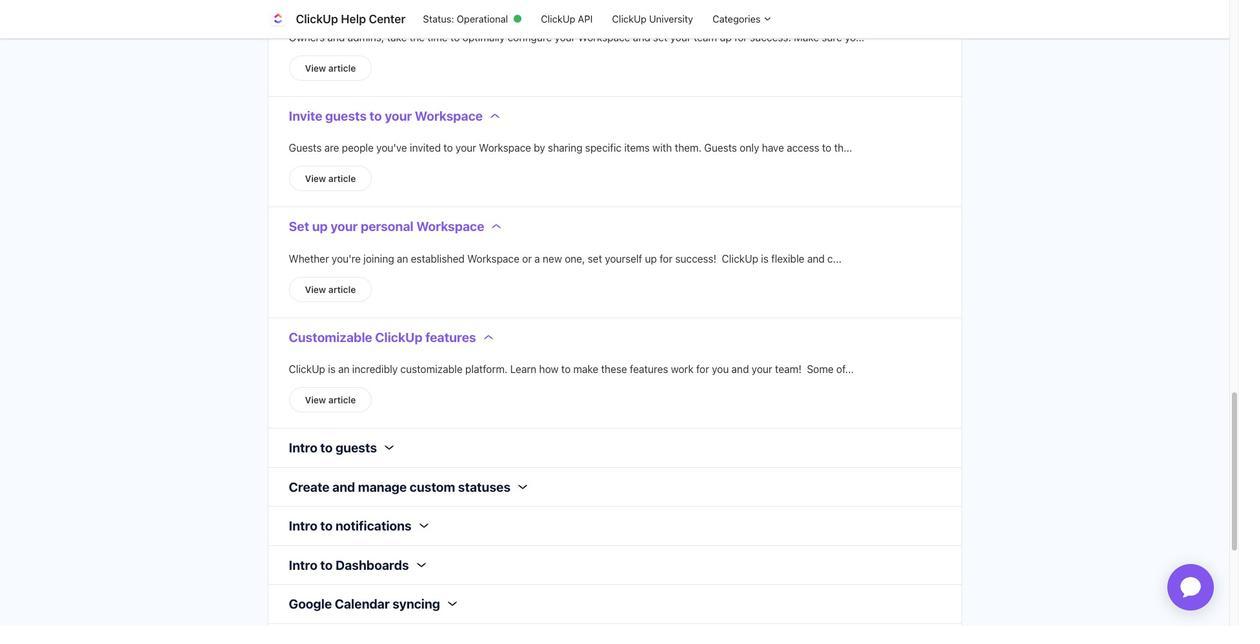 Task type: describe. For each thing, give the bounding box(es) containing it.
a
[[535, 253, 540, 264]]

workspace down api
[[578, 31, 631, 43]]

are
[[324, 142, 339, 154]]

clickup for clickup api
[[541, 13, 576, 25]]

dashboards
[[336, 558, 409, 572]]

create and manage custom statuses button
[[268, 468, 548, 506]]

university
[[649, 13, 693, 25]]

yourself
[[605, 253, 643, 264]]

or
[[522, 253, 532, 264]]

1 horizontal spatial is
[[761, 253, 769, 264]]

whether
[[289, 253, 329, 264]]

google
[[289, 597, 332, 611]]

invite
[[289, 108, 323, 123]]

view article for up
[[305, 284, 356, 295]]

team
[[694, 31, 717, 43]]

for for customizable clickup features
[[697, 364, 710, 375]]

workspace up established
[[417, 219, 485, 234]]

with
[[653, 142, 672, 154]]

your up you're
[[331, 219, 358, 234]]

new
[[543, 253, 562, 264]]

1 horizontal spatial features
[[630, 364, 669, 375]]

personal
[[361, 219, 414, 234]]

workspace left by
[[479, 142, 531, 154]]

them.
[[675, 142, 702, 154]]

one,
[[565, 253, 585, 264]]

set up your personal workspace
[[289, 219, 485, 234]]

customizable
[[289, 330, 372, 344]]

guests are people you've invited to your workspace by sharing specific items with them. guests only have access to th...
[[289, 142, 853, 154]]

intro to dashboards
[[289, 558, 409, 572]]

custom
[[410, 479, 455, 494]]

operational
[[457, 13, 508, 25]]

these
[[601, 364, 627, 375]]

view article link for clickup
[[289, 387, 372, 413]]

intro for intro to dashboards
[[289, 558, 318, 572]]

center
[[369, 12, 406, 26]]

and right you
[[732, 364, 749, 375]]

1 horizontal spatial an
[[397, 253, 408, 264]]

intro to notifications button
[[268, 507, 449, 545]]

status:
[[423, 13, 454, 25]]

view article link for up
[[289, 277, 372, 302]]

clickup help help center home page image
[[268, 9, 288, 29]]

c...
[[828, 253, 842, 264]]

clickup inside dropdown button
[[375, 330, 423, 344]]

intro to notifications
[[289, 518, 412, 533]]

make
[[574, 364, 599, 375]]

clickup for clickup help center
[[296, 12, 338, 26]]

by
[[534, 142, 545, 154]]

clickup api link
[[531, 7, 603, 31]]

status: operational
[[423, 13, 508, 25]]

statuses
[[458, 479, 511, 494]]

invite guests to your workspace button
[[268, 97, 521, 135]]

some
[[807, 364, 834, 375]]

and left c...
[[808, 253, 825, 264]]

owners and admins, take the time to optimally configure your workspace and set your team up for success! make sure yo...
[[289, 31, 865, 43]]

you
[[712, 364, 729, 375]]

your up you've
[[385, 108, 412, 123]]

view article link for guests
[[289, 166, 372, 191]]

clickup api
[[541, 13, 593, 25]]

clickup for clickup university
[[612, 13, 647, 25]]

customizable clickup features
[[289, 330, 476, 344]]

invite guests to your workspace
[[289, 108, 483, 123]]

1 view from the top
[[305, 62, 326, 73]]

and down "clickup university" link
[[633, 31, 651, 43]]

0 vertical spatial set
[[653, 31, 668, 43]]

to right the invited
[[444, 142, 453, 154]]

the
[[410, 31, 425, 43]]

time
[[428, 31, 448, 43]]

flexible
[[772, 253, 805, 264]]

to inside intro to guests dropdown button
[[320, 440, 333, 455]]

up inside dropdown button
[[312, 219, 328, 234]]

1 vertical spatial is
[[328, 364, 336, 375]]

sure
[[822, 31, 843, 43]]

to right time
[[451, 31, 460, 43]]

your right you
[[752, 364, 773, 375]]

make
[[794, 31, 820, 43]]

admins,
[[348, 31, 384, 43]]

view article for guests
[[305, 173, 356, 184]]

customizable
[[401, 364, 463, 375]]

create
[[289, 479, 330, 494]]

customizable clickup features button
[[268, 318, 514, 356]]

clickup is an incredibly customizable platform. learn how to make these features work for you and your team!  some of...
[[289, 364, 854, 375]]

2 guests from the left
[[705, 142, 737, 154]]

google calendar syncing
[[289, 597, 440, 611]]

1 vertical spatial guests
[[336, 440, 377, 455]]

view article for clickup
[[305, 395, 356, 405]]

you're
[[332, 253, 361, 264]]

clickup university
[[612, 13, 693, 25]]

manage
[[358, 479, 407, 494]]

invited
[[410, 142, 441, 154]]

to inside intro to dashboards dropdown button
[[320, 558, 333, 572]]

joining
[[364, 253, 394, 264]]



Task type: vqa. For each thing, say whether or not it's contained in the screenshot.
be to the bottom
no



Task type: locate. For each thing, give the bounding box(es) containing it.
clickup left the university
[[612, 13, 647, 25]]

2 article from the top
[[329, 173, 356, 184]]

3 intro from the top
[[289, 558, 318, 572]]

1 vertical spatial for
[[660, 253, 673, 264]]

intro to guests button
[[268, 429, 415, 467]]

3 view article link from the top
[[289, 277, 372, 302]]

workspace
[[578, 31, 631, 43], [415, 108, 483, 123], [479, 142, 531, 154], [417, 219, 485, 234], [468, 253, 520, 264]]

article for clickup
[[329, 395, 356, 405]]

view for invite
[[305, 173, 326, 184]]

clickup down customizable
[[289, 364, 325, 375]]

1 view article link from the top
[[289, 55, 372, 80]]

and
[[328, 31, 345, 43], [633, 31, 651, 43], [808, 253, 825, 264], [732, 364, 749, 375], [333, 479, 355, 494]]

article down the incredibly
[[329, 395, 356, 405]]

view article down owners
[[305, 62, 356, 73]]

specific
[[585, 142, 622, 154]]

view up intro to guests
[[305, 395, 326, 405]]

intro
[[289, 440, 318, 455], [289, 518, 318, 533], [289, 558, 318, 572]]

access
[[787, 142, 820, 154]]

to inside intro to notifications dropdown button
[[320, 518, 333, 533]]

guests left the are
[[289, 142, 322, 154]]

is
[[761, 253, 769, 264], [328, 364, 336, 375]]

set
[[653, 31, 668, 43], [588, 253, 602, 264]]

view article down you're
[[305, 284, 356, 295]]

article
[[329, 62, 356, 73], [329, 173, 356, 184], [329, 284, 356, 295], [329, 395, 356, 405]]

syncing
[[393, 597, 440, 611]]

and inside 'dropdown button'
[[333, 479, 355, 494]]

4 article from the top
[[329, 395, 356, 405]]

0 horizontal spatial for
[[660, 253, 673, 264]]

view article link down the are
[[289, 166, 372, 191]]

up right team
[[720, 31, 732, 43]]

4 view article from the top
[[305, 395, 356, 405]]

is down customizable
[[328, 364, 336, 375]]

set right one,
[[588, 253, 602, 264]]

and right create in the left of the page
[[333, 479, 355, 494]]

sharing
[[548, 142, 583, 154]]

1 horizontal spatial set
[[653, 31, 668, 43]]

google calendar syncing button
[[268, 585, 478, 623]]

0 vertical spatial features
[[426, 330, 476, 344]]

1 horizontal spatial for
[[697, 364, 710, 375]]

1 vertical spatial up
[[312, 219, 328, 234]]

up right set
[[312, 219, 328, 234]]

view article link down you're
[[289, 277, 372, 302]]

your right the invited
[[456, 142, 476, 154]]

yo...
[[845, 31, 865, 43]]

view down the are
[[305, 173, 326, 184]]

0 vertical spatial up
[[720, 31, 732, 43]]

established
[[411, 253, 465, 264]]

view article link up intro to guests
[[289, 387, 372, 413]]

for right yourself
[[660, 253, 673, 264]]

clickup up owners and admins, take the time to optimally configure your workspace and set your team up for success! make sure yo...
[[541, 13, 576, 25]]

take
[[387, 31, 407, 43]]

1 horizontal spatial guests
[[705, 142, 737, 154]]

0 horizontal spatial is
[[328, 364, 336, 375]]

guests
[[289, 142, 322, 154], [705, 142, 737, 154]]

view article down the are
[[305, 173, 356, 184]]

and down "clickup help center" link
[[328, 31, 345, 43]]

up
[[720, 31, 732, 43], [312, 219, 328, 234], [645, 253, 657, 264]]

1 vertical spatial set
[[588, 253, 602, 264]]

notifications
[[336, 518, 412, 533]]

article for up
[[329, 284, 356, 295]]

to left th...
[[822, 142, 832, 154]]

1 article from the top
[[329, 62, 356, 73]]

1 vertical spatial intro
[[289, 518, 318, 533]]

categories
[[713, 13, 763, 25]]

an left the incredibly
[[338, 364, 350, 375]]

application
[[1153, 549, 1230, 626]]

4 view article link from the top
[[289, 387, 372, 413]]

2 horizontal spatial up
[[720, 31, 732, 43]]

intro up google
[[289, 558, 318, 572]]

view for customizable
[[305, 395, 326, 405]]

view article
[[305, 62, 356, 73], [305, 173, 356, 184], [305, 284, 356, 295], [305, 395, 356, 405]]

owners
[[289, 31, 325, 43]]

2 vertical spatial up
[[645, 253, 657, 264]]

2 intro from the top
[[289, 518, 318, 533]]

2 horizontal spatial for
[[735, 31, 748, 43]]

to inside invite guests to your workspace dropdown button
[[370, 108, 382, 123]]

clickup up the incredibly
[[375, 330, 423, 344]]

2 vertical spatial for
[[697, 364, 710, 375]]

to
[[451, 31, 460, 43], [370, 108, 382, 123], [444, 142, 453, 154], [822, 142, 832, 154], [561, 364, 571, 375], [320, 440, 333, 455], [320, 518, 333, 533], [320, 558, 333, 572]]

view article up intro to guests
[[305, 395, 356, 405]]

whether you're joining an established workspace or a new one, set yourself up for success!  clickup is flexible and c...
[[289, 253, 842, 264]]

platform.
[[465, 364, 508, 375]]

workspace left or
[[468, 253, 520, 264]]

view article link down owners
[[289, 55, 372, 80]]

people
[[342, 142, 374, 154]]

an right joining
[[397, 253, 408, 264]]

0 horizontal spatial features
[[426, 330, 476, 344]]

have
[[762, 142, 784, 154]]

to down create in the left of the page
[[320, 518, 333, 533]]

article down you're
[[329, 284, 356, 295]]

0 vertical spatial guests
[[325, 108, 367, 123]]

learn
[[510, 364, 537, 375]]

0 vertical spatial an
[[397, 253, 408, 264]]

0 vertical spatial for
[[735, 31, 748, 43]]

clickup for clickup is an incredibly customizable platform. learn how to make these features work for you and your team!  some of...
[[289, 364, 325, 375]]

article down admins,
[[329, 62, 356, 73]]

1 horizontal spatial up
[[645, 253, 657, 264]]

set up your personal workspace button
[[268, 207, 522, 246]]

configure
[[508, 31, 552, 43]]

intro inside intro to dashboards dropdown button
[[289, 558, 318, 572]]

intro for intro to notifications
[[289, 518, 318, 533]]

to up create in the left of the page
[[320, 440, 333, 455]]

2 view article link from the top
[[289, 166, 372, 191]]

how
[[539, 364, 559, 375]]

2 vertical spatial intro
[[289, 558, 318, 572]]

for for set up your personal workspace
[[660, 253, 673, 264]]

only
[[740, 142, 760, 154]]

success!
[[750, 31, 792, 43]]

features up customizable
[[426, 330, 476, 344]]

guests
[[325, 108, 367, 123], [336, 440, 377, 455]]

create and manage custom statuses
[[289, 479, 511, 494]]

clickup up owners
[[296, 12, 338, 26]]

0 horizontal spatial up
[[312, 219, 328, 234]]

3 view from the top
[[305, 284, 326, 295]]

your
[[555, 31, 576, 43], [671, 31, 691, 43], [385, 108, 412, 123], [456, 142, 476, 154], [331, 219, 358, 234], [752, 364, 773, 375]]

to right how
[[561, 364, 571, 375]]

help
[[341, 12, 366, 26]]

3 article from the top
[[329, 284, 356, 295]]

1 vertical spatial an
[[338, 364, 350, 375]]

for left you
[[697, 364, 710, 375]]

1 intro from the top
[[289, 440, 318, 455]]

is left flexible
[[761, 253, 769, 264]]

features inside dropdown button
[[426, 330, 476, 344]]

clickup help center
[[296, 12, 406, 26]]

0 horizontal spatial guests
[[289, 142, 322, 154]]

article down the are
[[329, 173, 356, 184]]

clickup
[[296, 12, 338, 26], [541, 13, 576, 25], [612, 13, 647, 25], [722, 253, 759, 264], [375, 330, 423, 344], [289, 364, 325, 375]]

intro to dashboards button
[[268, 546, 447, 584]]

for down categories dropdown button
[[735, 31, 748, 43]]

of...
[[837, 364, 854, 375]]

view for set
[[305, 284, 326, 295]]

categories button
[[703, 7, 783, 31]]

1 guests from the left
[[289, 142, 322, 154]]

features left work
[[630, 364, 669, 375]]

intro inside intro to notifications dropdown button
[[289, 518, 318, 533]]

intro down create in the left of the page
[[289, 518, 318, 533]]

intro inside intro to guests dropdown button
[[289, 440, 318, 455]]

your down clickup api link at the top of page
[[555, 31, 576, 43]]

incredibly
[[352, 364, 398, 375]]

api
[[578, 13, 593, 25]]

your down the university
[[671, 31, 691, 43]]

0 vertical spatial intro
[[289, 440, 318, 455]]

guests left only
[[705, 142, 737, 154]]

set
[[289, 219, 309, 234]]

article for guests
[[329, 173, 356, 184]]

intro for intro to guests
[[289, 440, 318, 455]]

view down whether
[[305, 284, 326, 295]]

guests up people on the left of the page
[[325, 108, 367, 123]]

0 vertical spatial is
[[761, 253, 769, 264]]

0 horizontal spatial an
[[338, 364, 350, 375]]

clickup university link
[[603, 7, 703, 31]]

view down owners
[[305, 62, 326, 73]]

to up google
[[320, 558, 333, 572]]

optimally
[[463, 31, 505, 43]]

intro up create in the left of the page
[[289, 440, 318, 455]]

2 view article from the top
[[305, 173, 356, 184]]

calendar
[[335, 597, 390, 611]]

3 view article from the top
[[305, 284, 356, 295]]

1 view article from the top
[[305, 62, 356, 73]]

th...
[[835, 142, 853, 154]]

for
[[735, 31, 748, 43], [660, 253, 673, 264], [697, 364, 710, 375]]

view
[[305, 62, 326, 73], [305, 173, 326, 184], [305, 284, 326, 295], [305, 395, 326, 405]]

work
[[671, 364, 694, 375]]

0 horizontal spatial set
[[588, 253, 602, 264]]

guests up manage
[[336, 440, 377, 455]]

intro to guests
[[289, 440, 377, 455]]

you've
[[377, 142, 407, 154]]

2 view from the top
[[305, 173, 326, 184]]

4 view from the top
[[305, 395, 326, 405]]

1 vertical spatial features
[[630, 364, 669, 375]]

up right yourself
[[645, 253, 657, 264]]

set down "clickup university" link
[[653, 31, 668, 43]]

items
[[625, 142, 650, 154]]

workspace up the invited
[[415, 108, 483, 123]]

to up you've
[[370, 108, 382, 123]]

clickup left flexible
[[722, 253, 759, 264]]

clickup help center link
[[268, 9, 414, 29]]



